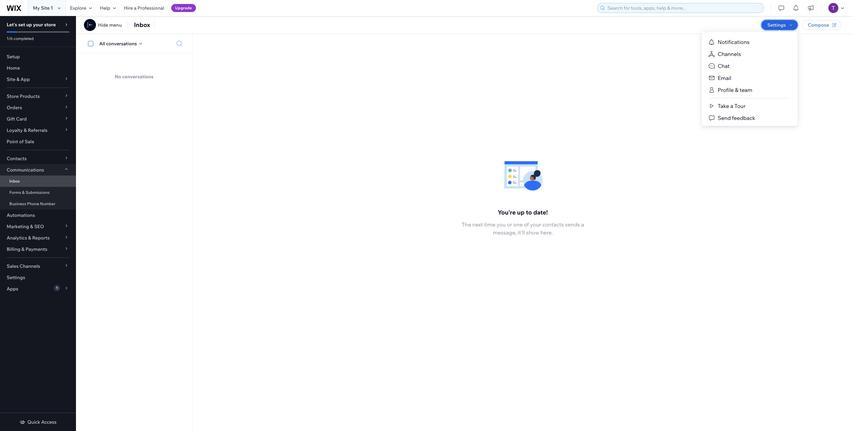Task type: locate. For each thing, give the bounding box(es) containing it.
2 vertical spatial a
[[582, 221, 585, 228]]

hire
[[124, 5, 133, 11]]

0 vertical spatial a
[[134, 5, 137, 11]]

of left the sale
[[19, 139, 24, 145]]

orders
[[7, 105, 22, 111]]

a
[[134, 5, 137, 11], [731, 103, 734, 109], [582, 221, 585, 228]]

0 horizontal spatial settings
[[7, 275, 25, 281]]

sidebar element
[[0, 16, 76, 432]]

let's
[[7, 22, 17, 28]]

inbox down hire a professional
[[134, 21, 150, 29]]

0 horizontal spatial site
[[7, 76, 15, 82]]

date!
[[534, 209, 548, 216]]

1 vertical spatial your
[[531, 221, 542, 228]]

next
[[473, 221, 483, 228]]

site down home
[[7, 76, 15, 82]]

& inside button
[[736, 87, 739, 93]]

forms & submissions
[[9, 190, 50, 195]]

contacts button
[[0, 153, 76, 164]]

hide menu button
[[84, 19, 122, 31], [98, 22, 122, 28]]

& inside 'link'
[[22, 190, 25, 195]]

to
[[526, 209, 532, 216]]

your inside the next time you or one of your contacts sends a message, it'll show here.
[[531, 221, 542, 228]]

conversations for all conversations
[[106, 41, 137, 47]]

your
[[33, 22, 43, 28], [531, 221, 542, 228]]

marketing & seo
[[7, 224, 44, 230]]

0 vertical spatial your
[[33, 22, 43, 28]]

& right "forms"
[[22, 190, 25, 195]]

inbox link
[[0, 176, 76, 187]]

number
[[40, 201, 55, 206]]

& for profile
[[736, 87, 739, 93]]

settings inside button
[[768, 22, 787, 28]]

settings down sales at the left of the page
[[7, 275, 25, 281]]

0 horizontal spatial a
[[134, 5, 137, 11]]

settings button
[[762, 20, 799, 30]]

& left reports
[[28, 235, 31, 241]]

you're
[[498, 209, 516, 216]]

0 horizontal spatial of
[[19, 139, 24, 145]]

1 vertical spatial 1
[[56, 286, 58, 291]]

channels down notifications
[[719, 51, 742, 57]]

1 vertical spatial inbox
[[9, 179, 20, 184]]

settings up notifications button
[[768, 22, 787, 28]]

point of sale link
[[0, 136, 76, 147]]

channels button
[[702, 48, 799, 60]]

email button
[[702, 72, 799, 84]]

professional
[[138, 5, 164, 11]]

inbox inside sidebar element
[[9, 179, 20, 184]]

0 vertical spatial settings
[[768, 22, 787, 28]]

1 down settings link
[[56, 286, 58, 291]]

of
[[19, 139, 24, 145], [524, 221, 529, 228]]

0 vertical spatial 1
[[51, 5, 53, 11]]

business phone number link
[[0, 198, 76, 210]]

& inside popup button
[[16, 76, 20, 82]]

1
[[51, 5, 53, 11], [56, 286, 58, 291]]

notifications
[[719, 39, 750, 45]]

1 horizontal spatial 1
[[56, 286, 58, 291]]

show
[[527, 229, 540, 236]]

help button
[[96, 0, 120, 16]]

& right loyalty
[[24, 127, 27, 133]]

automations
[[7, 212, 35, 218]]

channels inside popup button
[[20, 264, 40, 270]]

0 vertical spatial site
[[41, 5, 50, 11]]

your inside sidebar element
[[33, 22, 43, 28]]

1 vertical spatial a
[[731, 103, 734, 109]]

conversations right no
[[122, 74, 154, 80]]

analytics & reports
[[7, 235, 50, 241]]

& inside dropdown button
[[21, 247, 25, 253]]

site right my on the left top of page
[[41, 5, 50, 11]]

0 horizontal spatial your
[[33, 22, 43, 28]]

conversations
[[106, 41, 137, 47], [122, 74, 154, 80]]

forms
[[9, 190, 21, 195]]

&
[[16, 76, 20, 82], [736, 87, 739, 93], [24, 127, 27, 133], [22, 190, 25, 195], [30, 224, 33, 230], [28, 235, 31, 241], [21, 247, 25, 253]]

0 vertical spatial up
[[26, 22, 32, 28]]

contacts
[[7, 156, 27, 162]]

up
[[26, 22, 32, 28], [518, 209, 525, 216]]

site & app
[[7, 76, 30, 82]]

here.
[[541, 229, 553, 236]]

1 horizontal spatial inbox
[[134, 21, 150, 29]]

& right 'billing'
[[21, 247, 25, 253]]

0 vertical spatial channels
[[719, 51, 742, 57]]

channels up settings link
[[20, 264, 40, 270]]

communications
[[7, 167, 44, 173]]

1 vertical spatial settings
[[7, 275, 25, 281]]

sales channels
[[7, 264, 40, 270]]

up left to
[[518, 209, 525, 216]]

settings
[[768, 22, 787, 28], [7, 275, 25, 281]]

hide menu button down help button
[[98, 22, 122, 28]]

inbox up "forms"
[[9, 179, 20, 184]]

settings for settings button
[[768, 22, 787, 28]]

0 horizontal spatial channels
[[20, 264, 40, 270]]

quick access
[[27, 420, 57, 426]]

settings link
[[0, 272, 76, 284]]

time
[[485, 221, 496, 228]]

compose
[[809, 22, 830, 28]]

chat button
[[702, 60, 799, 72]]

set
[[18, 22, 25, 28]]

a inside button
[[731, 103, 734, 109]]

1 horizontal spatial a
[[582, 221, 585, 228]]

of right 'one'
[[524, 221, 529, 228]]

& left 'team' at the top right of page
[[736, 87, 739, 93]]

upgrade
[[175, 5, 192, 10]]

2 horizontal spatial a
[[731, 103, 734, 109]]

0 horizontal spatial up
[[26, 22, 32, 28]]

a for hire
[[134, 5, 137, 11]]

& left app
[[16, 76, 20, 82]]

a right hire
[[134, 5, 137, 11]]

inbox
[[134, 21, 150, 29], [9, 179, 20, 184]]

1 horizontal spatial your
[[531, 221, 542, 228]]

store products button
[[0, 91, 76, 102]]

sales
[[7, 264, 19, 270]]

1 horizontal spatial channels
[[719, 51, 742, 57]]

1 horizontal spatial site
[[41, 5, 50, 11]]

home link
[[0, 62, 76, 74]]

1 vertical spatial channels
[[20, 264, 40, 270]]

profile & team button
[[702, 84, 799, 96]]

business phone number
[[9, 201, 55, 206]]

0 vertical spatial conversations
[[106, 41, 137, 47]]

your left store
[[33, 22, 43, 28]]

a right sends
[[582, 221, 585, 228]]

up inside sidebar element
[[26, 22, 32, 28]]

quick access button
[[19, 420, 57, 426]]

my site 1
[[33, 5, 53, 11]]

0 vertical spatial of
[[19, 139, 24, 145]]

a left tour
[[731, 103, 734, 109]]

up right set
[[26, 22, 32, 28]]

1 horizontal spatial settings
[[768, 22, 787, 28]]

it'll
[[518, 229, 526, 236]]

1 horizontal spatial of
[[524, 221, 529, 228]]

phone
[[27, 201, 39, 206]]

settings inside sidebar element
[[7, 275, 25, 281]]

0 vertical spatial inbox
[[134, 21, 150, 29]]

0 horizontal spatial inbox
[[9, 179, 20, 184]]

hire a professional link
[[120, 0, 168, 16]]

1 vertical spatial conversations
[[122, 74, 154, 80]]

& left "seo"
[[30, 224, 33, 230]]

None checkbox
[[84, 40, 99, 48]]

1 right my on the left top of page
[[51, 5, 53, 11]]

seo
[[34, 224, 44, 230]]

1 vertical spatial site
[[7, 76, 15, 82]]

0 horizontal spatial 1
[[51, 5, 53, 11]]

1 horizontal spatial up
[[518, 209, 525, 216]]

hide
[[98, 22, 108, 28]]

1 vertical spatial of
[[524, 221, 529, 228]]

your up show at the right of the page
[[531, 221, 542, 228]]

conversations right all at the top left of the page
[[106, 41, 137, 47]]

automations link
[[0, 210, 76, 221]]



Task type: describe. For each thing, give the bounding box(es) containing it.
orders button
[[0, 102, 76, 113]]

conversations for no conversations
[[122, 74, 154, 80]]

loyalty & referrals button
[[0, 125, 76, 136]]

Search for tools, apps, help & more... field
[[606, 3, 762, 13]]

quick
[[27, 420, 40, 426]]

apps
[[7, 286, 18, 292]]

analytics
[[7, 235, 27, 241]]

one
[[514, 221, 523, 228]]

billing
[[7, 247, 20, 253]]

submissions
[[26, 190, 50, 195]]

send feedback button
[[702, 112, 799, 124]]

& for forms
[[22, 190, 25, 195]]

& for marketing
[[30, 224, 33, 230]]

store
[[7, 93, 19, 99]]

channels inside button
[[719, 51, 742, 57]]

hide menu button down help at the left top of page
[[84, 19, 122, 31]]

loyalty
[[7, 127, 23, 133]]

contacts
[[543, 221, 564, 228]]

take a tour button
[[702, 100, 799, 112]]

forms & submissions link
[[0, 187, 76, 198]]

the
[[462, 221, 472, 228]]

no conversations
[[115, 74, 154, 80]]

send feedback
[[719, 115, 756, 121]]

store products
[[7, 93, 40, 99]]

explore
[[70, 5, 86, 11]]

card
[[16, 116, 27, 122]]

referrals
[[28, 127, 48, 133]]

sales channels button
[[0, 261, 76, 272]]

billing & payments
[[7, 247, 47, 253]]

reports
[[32, 235, 50, 241]]

take
[[719, 103, 730, 109]]

my
[[33, 5, 40, 11]]

of inside sidebar element
[[19, 139, 24, 145]]

tour
[[735, 103, 746, 109]]

you
[[497, 221, 506, 228]]

analytics & reports button
[[0, 232, 76, 244]]

business
[[9, 201, 26, 206]]

setup
[[7, 54, 20, 60]]

gift
[[7, 116, 15, 122]]

point
[[7, 139, 18, 145]]

hire a professional
[[124, 5, 164, 11]]

store
[[44, 22, 56, 28]]

no
[[115, 74, 121, 80]]

access
[[41, 420, 57, 426]]

& for billing
[[21, 247, 25, 253]]

send
[[719, 115, 732, 121]]

all
[[99, 41, 105, 47]]

sends
[[566, 221, 581, 228]]

of inside the next time you or one of your contacts sends a message, it'll show here.
[[524, 221, 529, 228]]

hide menu
[[98, 22, 122, 28]]

1 inside sidebar element
[[56, 286, 58, 291]]

1/6
[[7, 36, 13, 41]]

setup link
[[0, 51, 76, 62]]

settings for settings link
[[7, 275, 25, 281]]

home
[[7, 65, 20, 71]]

team
[[740, 87, 753, 93]]

or
[[507, 221, 513, 228]]

marketing
[[7, 224, 29, 230]]

& for analytics
[[28, 235, 31, 241]]

products
[[20, 93, 40, 99]]

a for take
[[731, 103, 734, 109]]

& for loyalty
[[24, 127, 27, 133]]

loyalty & referrals
[[7, 127, 48, 133]]

the next time you or one of your contacts sends a message, it'll show here.
[[462, 221, 585, 236]]

menu
[[109, 22, 122, 28]]

gift card button
[[0, 113, 76, 125]]

site & app button
[[0, 74, 76, 85]]

compose button
[[803, 20, 842, 30]]

upgrade button
[[171, 4, 196, 12]]

completed
[[14, 36, 34, 41]]

help
[[100, 5, 110, 11]]

a inside the next time you or one of your contacts sends a message, it'll show here.
[[582, 221, 585, 228]]

billing & payments button
[[0, 244, 76, 255]]

message,
[[493, 229, 517, 236]]

1/6 completed
[[7, 36, 34, 41]]

let's set up your store
[[7, 22, 56, 28]]

chat
[[719, 63, 730, 69]]

notifications button
[[702, 36, 799, 48]]

take a tour
[[719, 103, 746, 109]]

site inside popup button
[[7, 76, 15, 82]]

all conversations
[[99, 41, 137, 47]]

& for site
[[16, 76, 20, 82]]

gift card
[[7, 116, 27, 122]]

you're up to date!
[[498, 209, 548, 216]]

marketing & seo button
[[0, 221, 76, 232]]

app
[[21, 76, 30, 82]]

1 vertical spatial up
[[518, 209, 525, 216]]

payments
[[26, 247, 47, 253]]

point of sale
[[7, 139, 34, 145]]



Task type: vqa. For each thing, say whether or not it's contained in the screenshot.
UP within sidebar Element
yes



